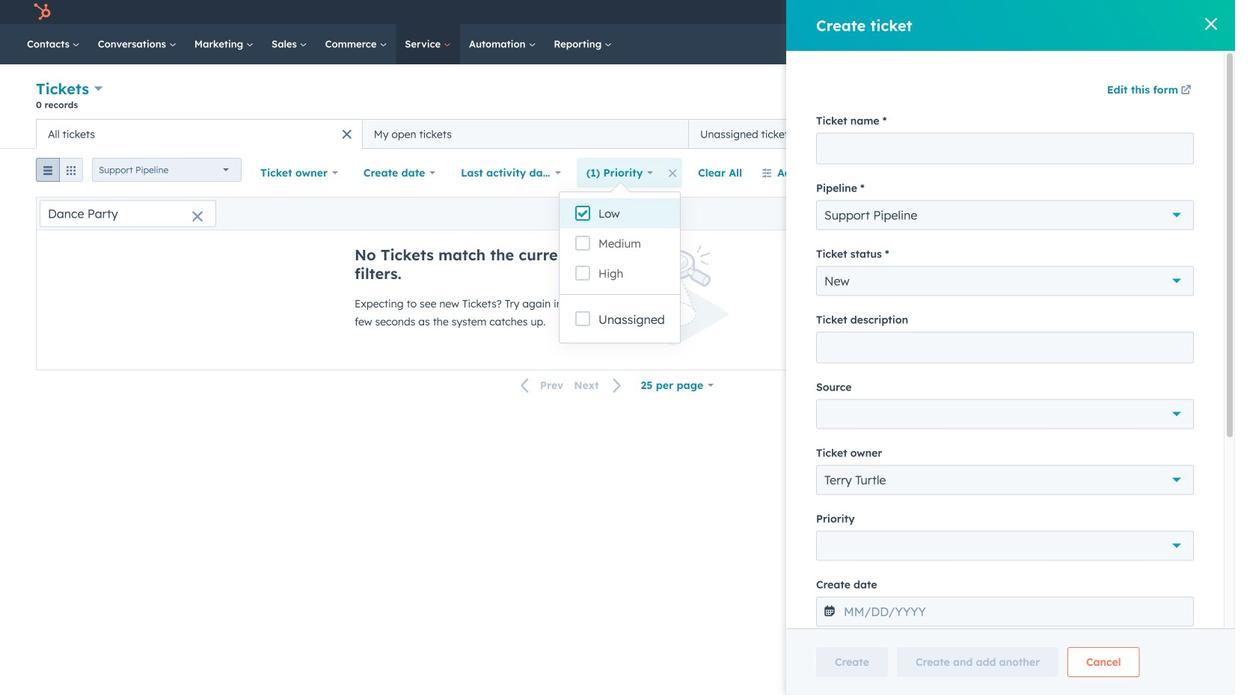 Task type: describe. For each thing, give the bounding box(es) containing it.
terry turtle image
[[1108, 5, 1121, 19]]

Search ID, name, or description search field
[[40, 200, 216, 227]]

Search HubSpot search field
[[1025, 31, 1183, 57]]

marketplaces image
[[995, 7, 1008, 20]]



Task type: vqa. For each thing, say whether or not it's contained in the screenshot.
NAVIGATION within the Page Section ELEMENT
no



Task type: locate. For each thing, give the bounding box(es) containing it.
pagination navigation
[[512, 375, 631, 395]]

group
[[36, 158, 83, 188]]

menu
[[886, 0, 1217, 24]]

clear input image
[[192, 211, 204, 223]]

banner
[[36, 78, 1199, 119]]

list box
[[560, 192, 680, 294]]



